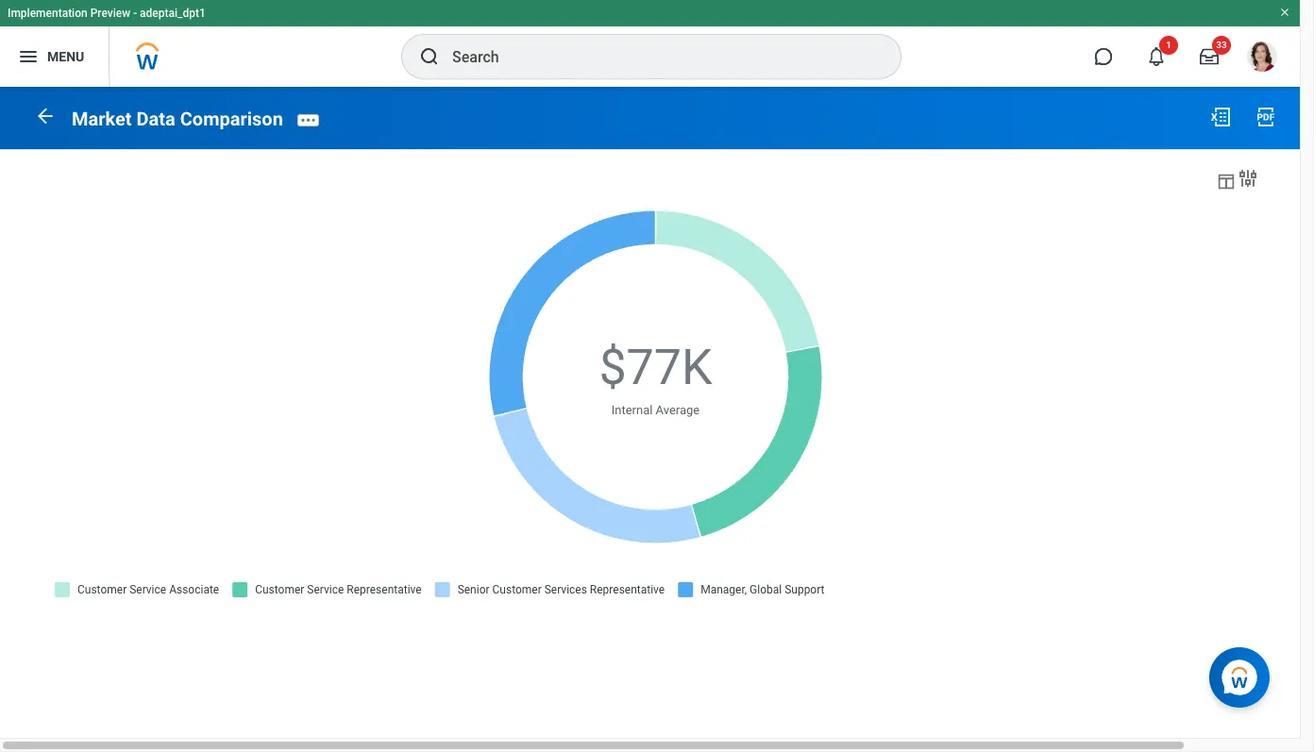 Task type: locate. For each thing, give the bounding box(es) containing it.
33 button
[[1189, 36, 1231, 77]]

implementation preview -   adeptai_dpt1
[[8, 7, 206, 20]]

Search Workday  search field
[[452, 36, 862, 77]]

data
[[136, 107, 175, 130]]

internal
[[611, 403, 653, 417]]

market data comparison
[[72, 107, 283, 130]]

configure and view chart data image
[[1237, 167, 1259, 189], [1216, 171, 1237, 191]]

configure and view chart data image down 'view printable version (pdf)' image
[[1237, 167, 1259, 189]]

1 button
[[1136, 36, 1178, 77]]

$77k button
[[599, 335, 715, 401]]

$77k main content
[[0, 87, 1300, 629]]

workday assistant region
[[1209, 640, 1277, 708]]

menu
[[47, 49, 84, 64]]

view printable version (pdf) image
[[1255, 106, 1277, 128]]

33
[[1216, 40, 1227, 50]]

menu banner
[[0, 0, 1300, 87]]

close environment banner image
[[1279, 7, 1290, 18]]

market data comparison link
[[72, 107, 283, 130]]

justify image
[[17, 45, 40, 68]]

market
[[72, 107, 132, 130]]

notifications large image
[[1147, 47, 1166, 66]]

profile logan mcneil image
[[1247, 42, 1277, 76]]

-
[[133, 7, 137, 20]]

implementation
[[8, 7, 88, 20]]



Task type: vqa. For each thing, say whether or not it's contained in the screenshot.
Configure and view chart data icon
yes



Task type: describe. For each thing, give the bounding box(es) containing it.
comparison
[[180, 107, 283, 130]]

menu button
[[0, 26, 109, 87]]

search image
[[418, 45, 441, 68]]

$77k internal average
[[599, 339, 712, 417]]

average
[[656, 403, 700, 417]]

configure and view chart data image down export to excel image
[[1216, 171, 1237, 191]]

1
[[1166, 40, 1171, 50]]

export to excel image
[[1209, 106, 1232, 128]]

$77k
[[599, 339, 712, 397]]

adeptai_dpt1
[[140, 7, 206, 20]]

inbox large image
[[1200, 47, 1219, 66]]

preview
[[90, 7, 130, 20]]

previous page image
[[34, 105, 57, 127]]



